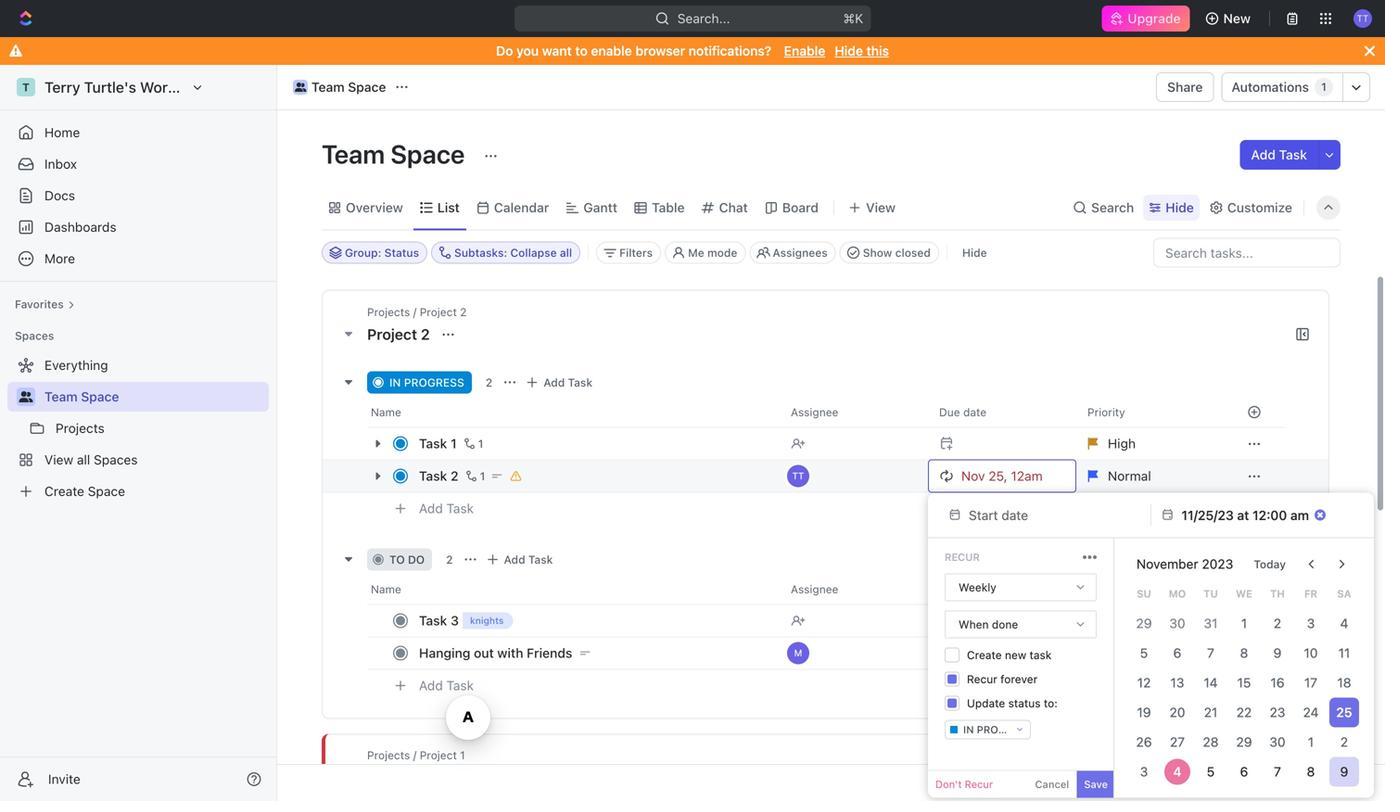 Task type: vqa. For each thing, say whether or not it's contained in the screenshot.


Task type: locate. For each thing, give the bounding box(es) containing it.
2 vertical spatial hide
[[963, 246, 988, 259]]

2 vertical spatial team space
[[45, 389, 119, 404]]

2 vertical spatial team
[[45, 389, 78, 404]]

1 button right task 1
[[461, 435, 486, 453]]

2
[[421, 326, 430, 343], [486, 376, 493, 389], [451, 468, 459, 484], [446, 553, 453, 566], [1274, 616, 1282, 631], [1341, 735, 1349, 750]]

6
[[1174, 646, 1182, 661], [1241, 764, 1249, 780]]

add task button
[[1241, 140, 1319, 170], [521, 371, 600, 394], [411, 498, 481, 520], [482, 549, 561, 571], [411, 675, 481, 697]]

in
[[390, 376, 401, 389], [964, 724, 974, 736]]

7 down the 23
[[1275, 764, 1282, 780]]

0 vertical spatial 4
[[1341, 616, 1349, 631]]

0 horizontal spatial 5
[[1141, 646, 1149, 661]]

1 vertical spatial 4
[[1174, 764, 1182, 780]]

0 vertical spatial 1 button
[[461, 435, 486, 453]]

20
[[1170, 705, 1186, 720]]

1 down 24
[[1309, 735, 1315, 750]]

0 horizontal spatial 6
[[1174, 646, 1182, 661]]

with
[[498, 646, 524, 661]]

9 up 16
[[1274, 646, 1282, 661]]

29 down su
[[1137, 616, 1153, 631]]

su
[[1137, 588, 1152, 600]]

in progress inside dropdown button
[[964, 724, 1033, 736]]

board
[[783, 200, 819, 215]]

⌘k
[[843, 11, 864, 26]]

1 horizontal spatial progress
[[977, 724, 1033, 736]]

1 horizontal spatial in progress
[[964, 724, 1033, 736]]

assignees button
[[750, 242, 836, 264]]

5 down 28
[[1207, 764, 1215, 780]]

recur down create
[[967, 673, 998, 686]]

Search tasks... text field
[[1155, 239, 1340, 267]]

3 down 26
[[1141, 764, 1149, 780]]

3 up the hanging
[[451, 613, 459, 628]]

hanging
[[419, 646, 471, 661]]

1 horizontal spatial 30
[[1270, 735, 1286, 750]]

2 horizontal spatial hide
[[1166, 200, 1195, 215]]

friends
[[527, 646, 573, 661]]

18
[[1338, 675, 1352, 691]]

weekly
[[959, 581, 997, 594]]

1 vertical spatial progress
[[977, 724, 1033, 736]]

2 horizontal spatial space
[[391, 139, 465, 169]]

3 up 10
[[1308, 616, 1316, 631]]

30 down the 23
[[1270, 735, 1286, 750]]

1 horizontal spatial user group image
[[295, 83, 306, 92]]

0 horizontal spatial to
[[390, 553, 405, 566]]

30 down the mo
[[1170, 616, 1186, 631]]

1 horizontal spatial in
[[964, 724, 974, 736]]

8
[[1241, 646, 1249, 661], [1308, 764, 1316, 780]]

1 vertical spatial space
[[391, 139, 465, 169]]

1 vertical spatial user group image
[[19, 391, 33, 403]]

1 vertical spatial 1 button
[[462, 467, 488, 486]]

0 vertical spatial team space
[[312, 79, 386, 95]]

project
[[367, 326, 417, 343]]

add task
[[1252, 147, 1308, 162], [544, 376, 593, 389], [419, 501, 474, 516], [504, 553, 553, 566], [419, 678, 474, 694]]

recur right don't on the bottom of page
[[965, 779, 993, 791]]

1 horizontal spatial hide
[[963, 246, 988, 259]]

1 horizontal spatial 6
[[1241, 764, 1249, 780]]

in progress down the project 2 on the left top of the page
[[390, 376, 465, 389]]

1 vertical spatial in progress
[[964, 724, 1033, 736]]

5
[[1141, 646, 1149, 661], [1207, 764, 1215, 780]]

1 horizontal spatial 8
[[1308, 764, 1316, 780]]

1 horizontal spatial to
[[576, 43, 588, 58]]

4 up 11
[[1341, 616, 1349, 631]]

0 vertical spatial team space link
[[288, 76, 391, 98]]

2 vertical spatial space
[[81, 389, 119, 404]]

november
[[1137, 557, 1199, 572]]

gantt
[[584, 200, 618, 215]]

0 vertical spatial 29
[[1137, 616, 1153, 631]]

in down "project"
[[390, 376, 401, 389]]

user group image
[[295, 83, 306, 92], [19, 391, 33, 403]]

0 horizontal spatial 3
[[451, 613, 459, 628]]

task 3
[[419, 613, 459, 628]]

21
[[1205, 705, 1218, 720]]

assignees
[[773, 246, 828, 259]]

1 horizontal spatial team space link
[[288, 76, 391, 98]]

customize button
[[1204, 195, 1299, 221]]

hide button
[[955, 242, 995, 264]]

6 up 13
[[1174, 646, 1182, 661]]

1 horizontal spatial 29
[[1237, 735, 1253, 750]]

1 vertical spatial team space link
[[45, 382, 265, 412]]

0 vertical spatial user group image
[[295, 83, 306, 92]]

0 vertical spatial 7
[[1208, 646, 1215, 661]]

23
[[1270, 705, 1286, 720]]

1 vertical spatial hide
[[1166, 200, 1195, 215]]

1 horizontal spatial 5
[[1207, 764, 1215, 780]]

progress inside dropdown button
[[977, 724, 1033, 736]]

automations
[[1232, 79, 1310, 95]]

recur up the weekly
[[945, 551, 980, 564]]

15
[[1238, 675, 1252, 691]]

hanging out with friends
[[419, 646, 573, 661]]

spaces
[[15, 329, 54, 342]]

fr
[[1305, 588, 1318, 600]]

0 horizontal spatial hide
[[835, 43, 863, 58]]

29
[[1137, 616, 1153, 631], [1237, 735, 1253, 750]]

list link
[[434, 195, 460, 221]]

14
[[1204, 675, 1218, 691]]

hide
[[835, 43, 863, 58], [1166, 200, 1195, 215], [963, 246, 988, 259]]

Start date text field
[[969, 508, 1116, 523]]

in down update
[[964, 724, 974, 736]]

favorites
[[15, 298, 64, 311]]

to right want
[[576, 43, 588, 58]]

0 vertical spatial hide
[[835, 43, 863, 58]]

add
[[1252, 147, 1276, 162], [544, 376, 565, 389], [419, 501, 443, 516], [504, 553, 526, 566], [419, 678, 443, 694]]

1 horizontal spatial space
[[348, 79, 386, 95]]

0 horizontal spatial progress
[[404, 376, 465, 389]]

new
[[1005, 649, 1027, 662]]

in progress down update
[[964, 724, 1033, 736]]

sa
[[1338, 588, 1352, 600]]

29 down 22 on the right of the page
[[1237, 735, 1253, 750]]

task 3 link
[[415, 608, 776, 634]]

th
[[1271, 588, 1286, 600]]

team space
[[312, 79, 386, 95], [322, 139, 471, 169], [45, 389, 119, 404]]

task 2
[[419, 468, 459, 484]]

team space tree
[[7, 351, 269, 506]]

7 down 31 in the right of the page
[[1208, 646, 1215, 661]]

to:
[[1044, 697, 1058, 710]]

0 horizontal spatial space
[[81, 389, 119, 404]]

to do
[[390, 553, 425, 566]]

weekly button
[[946, 575, 1096, 601]]

team space link
[[288, 76, 391, 98], [45, 382, 265, 412]]

0 horizontal spatial team space link
[[45, 382, 265, 412]]

7
[[1208, 646, 1215, 661], [1275, 764, 1282, 780]]

2 horizontal spatial 3
[[1308, 616, 1316, 631]]

enable
[[784, 43, 826, 58]]

0 vertical spatial 8
[[1241, 646, 1249, 661]]

0 horizontal spatial 9
[[1274, 646, 1282, 661]]

1 vertical spatial in
[[964, 724, 974, 736]]

0 horizontal spatial user group image
[[19, 391, 33, 403]]

1 button
[[461, 435, 486, 453], [462, 467, 488, 486]]

1 vertical spatial 9
[[1341, 764, 1349, 780]]

30
[[1170, 616, 1186, 631], [1270, 735, 1286, 750]]

9
[[1274, 646, 1282, 661], [1341, 764, 1349, 780]]

to left 'do'
[[390, 553, 405, 566]]

team space link inside tree
[[45, 382, 265, 412]]

8 up '15'
[[1241, 646, 1249, 661]]

4
[[1341, 616, 1349, 631], [1174, 764, 1182, 780]]

1 vertical spatial 29
[[1237, 735, 1253, 750]]

Add time text field
[[1269, 508, 1325, 523]]

chat link
[[716, 195, 748, 221]]

space
[[348, 79, 386, 95], [391, 139, 465, 169], [81, 389, 119, 404]]

0 vertical spatial 30
[[1170, 616, 1186, 631]]

1 button right task 2
[[462, 467, 488, 486]]

gantt link
[[580, 195, 618, 221]]

today button
[[1243, 550, 1298, 579]]

0 vertical spatial 6
[[1174, 646, 1182, 661]]

status
[[1009, 697, 1041, 710]]

22
[[1237, 705, 1253, 720]]

13
[[1171, 675, 1185, 691]]

8 down 24
[[1308, 764, 1316, 780]]

progress down the project 2 on the left top of the page
[[404, 376, 465, 389]]

0 horizontal spatial in progress
[[390, 376, 465, 389]]

0 vertical spatial in
[[390, 376, 401, 389]]

chat
[[719, 200, 748, 215]]

0 vertical spatial team
[[312, 79, 345, 95]]

tu
[[1204, 588, 1219, 600]]

progress down update status to:
[[977, 724, 1033, 736]]

6 down 22 on the right of the page
[[1241, 764, 1249, 780]]

hide button
[[1144, 195, 1200, 221]]

1 vertical spatial 30
[[1270, 735, 1286, 750]]

hanging out with friends link
[[415, 640, 776, 667]]

progress
[[404, 376, 465, 389], [977, 724, 1033, 736]]

1 vertical spatial 8
[[1308, 764, 1316, 780]]

dashboards link
[[7, 212, 269, 242]]

overview
[[346, 200, 403, 215]]

1 vertical spatial 5
[[1207, 764, 1215, 780]]

1 horizontal spatial 4
[[1341, 616, 1349, 631]]

0 horizontal spatial 4
[[1174, 764, 1182, 780]]

5 up the 12
[[1141, 646, 1149, 661]]

1 horizontal spatial 7
[[1275, 764, 1282, 780]]

0 vertical spatial recur
[[945, 551, 980, 564]]

1 vertical spatial 6
[[1241, 764, 1249, 780]]

hide inside dropdown button
[[1166, 200, 1195, 215]]

search
[[1092, 200, 1135, 215]]

1 right task 1
[[478, 437, 484, 450]]

0 horizontal spatial 8
[[1241, 646, 1249, 661]]

0 vertical spatial in progress
[[390, 376, 465, 389]]

4 down 27 on the bottom right of page
[[1174, 764, 1182, 780]]

1 vertical spatial recur
[[967, 673, 998, 686]]

1 vertical spatial 7
[[1275, 764, 1282, 780]]

9 down 25
[[1341, 764, 1349, 780]]



Task type: describe. For each thing, give the bounding box(es) containing it.
share
[[1168, 79, 1203, 95]]

0 vertical spatial space
[[348, 79, 386, 95]]

november 2023
[[1137, 557, 1234, 572]]

when done button
[[946, 612, 1096, 638]]

1 horizontal spatial 9
[[1341, 764, 1349, 780]]

you
[[517, 43, 539, 58]]

12
[[1138, 675, 1151, 691]]

0 horizontal spatial 29
[[1137, 616, 1153, 631]]

31
[[1204, 616, 1218, 631]]

10
[[1305, 646, 1319, 661]]

26
[[1137, 735, 1153, 750]]

create new task
[[967, 649, 1052, 662]]

don't
[[936, 779, 962, 791]]

create
[[967, 649, 1002, 662]]

do
[[408, 553, 425, 566]]

mo
[[1169, 588, 1187, 600]]

0 vertical spatial to
[[576, 43, 588, 58]]

inbox
[[45, 156, 77, 172]]

in progress button
[[945, 720, 1033, 740]]

save
[[1085, 779, 1108, 791]]

we
[[1237, 588, 1253, 600]]

search...
[[678, 11, 730, 26]]

1 vertical spatial team
[[322, 139, 385, 169]]

space inside tree
[[81, 389, 119, 404]]

recur for recur forever
[[967, 673, 998, 686]]

new button
[[1198, 4, 1262, 33]]

28
[[1203, 735, 1219, 750]]

this
[[867, 43, 890, 58]]

0 vertical spatial progress
[[404, 376, 465, 389]]

24
[[1304, 705, 1319, 720]]

done
[[992, 618, 1019, 631]]

home
[[45, 125, 80, 140]]

when done
[[959, 618, 1019, 631]]

user group image inside team space link
[[295, 83, 306, 92]]

in inside dropdown button
[[964, 724, 974, 736]]

notifications?
[[689, 43, 772, 58]]

do you want to enable browser notifications? enable hide this
[[496, 43, 890, 58]]

list
[[438, 200, 460, 215]]

1 button for 2
[[462, 467, 488, 486]]

16
[[1271, 675, 1285, 691]]

today
[[1254, 558, 1287, 571]]

recur forever
[[967, 673, 1038, 686]]

3 inside the task 3 link
[[451, 613, 459, 628]]

don't recur
[[936, 779, 993, 791]]

0 vertical spatial 9
[[1274, 646, 1282, 661]]

1 up task 2
[[451, 436, 457, 451]]

when
[[959, 618, 989, 631]]

home link
[[7, 118, 269, 147]]

1 down we
[[1242, 616, 1248, 631]]

1 right 'automations'
[[1322, 80, 1327, 93]]

1 horizontal spatial 3
[[1141, 764, 1149, 780]]

0 horizontal spatial 7
[[1208, 646, 1215, 661]]

customize
[[1228, 200, 1293, 215]]

2023
[[1203, 557, 1234, 572]]

11
[[1339, 646, 1351, 661]]

invite
[[48, 772, 80, 787]]

0 horizontal spatial in
[[390, 376, 401, 389]]

sidebar navigation
[[0, 65, 277, 801]]

table link
[[648, 195, 685, 221]]

out
[[474, 646, 494, 661]]

task
[[1030, 649, 1052, 662]]

share button
[[1157, 72, 1215, 102]]

user group image inside the "team space" tree
[[19, 391, 33, 403]]

board link
[[779, 195, 819, 221]]

25
[[1337, 705, 1353, 720]]

inbox link
[[7, 149, 269, 179]]

dashboards
[[45, 219, 117, 235]]

1 vertical spatial to
[[390, 553, 405, 566]]

recur for recur
[[945, 551, 980, 564]]

1 right task 2
[[480, 470, 485, 483]]

1 button for 1
[[461, 435, 486, 453]]

cancel
[[1036, 779, 1070, 791]]

docs
[[45, 188, 75, 203]]

overview link
[[342, 195, 403, 221]]

27
[[1171, 735, 1186, 750]]

search button
[[1068, 195, 1140, 221]]

team inside tree
[[45, 389, 78, 404]]

1 vertical spatial team space
[[322, 139, 471, 169]]

hide inside button
[[963, 246, 988, 259]]

0 horizontal spatial 30
[[1170, 616, 1186, 631]]

19
[[1138, 705, 1152, 720]]

2 vertical spatial recur
[[965, 779, 993, 791]]

update status to:
[[967, 697, 1058, 710]]

0 vertical spatial 5
[[1141, 646, 1149, 661]]

upgrade
[[1128, 11, 1181, 26]]

favorites button
[[7, 293, 82, 315]]

browser
[[636, 43, 686, 58]]

new
[[1224, 11, 1251, 26]]

do
[[496, 43, 513, 58]]

calendar
[[494, 200, 549, 215]]

Due date text field
[[1192, 508, 1245, 523]]

forever
[[1001, 673, 1038, 686]]

enable
[[591, 43, 632, 58]]

project 2
[[367, 326, 434, 343]]

table
[[652, 200, 685, 215]]

17
[[1305, 675, 1318, 691]]

want
[[542, 43, 572, 58]]

team space inside tree
[[45, 389, 119, 404]]

task 1
[[419, 436, 457, 451]]



